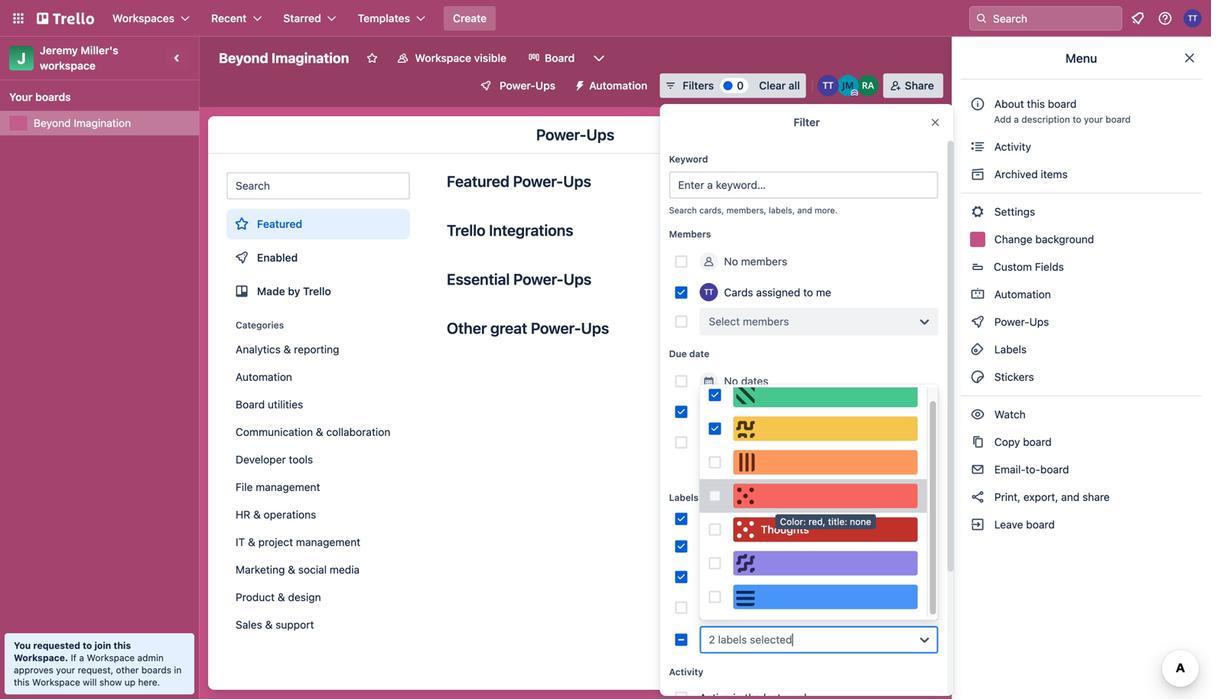 Task type: describe. For each thing, give the bounding box(es) containing it.
email-to-board link
[[961, 458, 1202, 482]]

workspace inside button
[[415, 52, 471, 64]]

due for due date
[[669, 349, 687, 359]]

starred button
[[274, 6, 346, 31]]

this member is an admin of this board. image
[[852, 90, 858, 96]]

to-
[[1026, 463, 1041, 476]]

boards inside your boards with 1 items element
[[35, 91, 71, 103]]

copy
[[995, 436, 1020, 448]]

this inside you requested to join this workspace.
[[114, 641, 131, 651]]

& for social
[[288, 564, 295, 576]]

1 vertical spatial imagination
[[74, 117, 131, 129]]

cards assigned to me
[[724, 286, 832, 299]]

j
[[17, 49, 26, 67]]

will
[[83, 677, 97, 688]]

keyword
[[669, 154, 708, 165]]

0 vertical spatial and
[[798, 205, 812, 215]]

color: orange, title: none element
[[700, 596, 939, 620]]

beyond imagination link
[[34, 116, 190, 131]]

enabled link
[[227, 243, 410, 273]]

sm image for power-ups
[[970, 315, 986, 330]]

color: blue, title: none image
[[734, 585, 918, 610]]

color: green, title: none image
[[734, 383, 918, 408]]

board down export,
[[1026, 518, 1055, 531]]

color: orange, title: none image
[[734, 450, 918, 475]]

0 horizontal spatial automation
[[236, 371, 292, 383]]

workspaces
[[112, 12, 175, 24]]

project
[[258, 536, 293, 549]]

it & project management link
[[227, 530, 410, 555]]

trello integrations
[[447, 221, 574, 239]]

me
[[816, 286, 832, 299]]

1 vertical spatial beyond imagination
[[34, 117, 131, 129]]

board for board
[[545, 52, 575, 64]]

automation inside automation button
[[589, 79, 648, 92]]

clear
[[759, 79, 786, 92]]

labels for no
[[741, 513, 770, 525]]

workspace navigation collapse icon image
[[167, 47, 188, 69]]

jeremy miller's workspace
[[40, 44, 121, 72]]

workspace visible
[[415, 52, 507, 64]]

templates button
[[349, 6, 435, 31]]

& for project
[[248, 536, 256, 549]]

Board name text field
[[211, 46, 357, 70]]

0 horizontal spatial terry turtle (terryturtle) image
[[700, 283, 718, 302]]

email-to-board
[[992, 463, 1069, 476]]

color: yellow, title: none element
[[700, 565, 939, 590]]

essential
[[447, 270, 510, 288]]

beyond imagination inside the board name text box
[[219, 50, 349, 66]]

menu
[[1066, 51, 1098, 65]]

board utilities
[[236, 398, 303, 411]]

color:
[[780, 517, 806, 527]]

activity link
[[961, 135, 1202, 159]]

sm image for activity
[[970, 139, 986, 155]]

ruby anderson (rubyanderson7) image
[[858, 75, 879, 96]]

color: red, title: none image
[[734, 484, 918, 509]]

your inside if a workspace admin approves your request, other boards in this workspace will show up here.
[[56, 665, 75, 676]]

members for select members
[[743, 315, 789, 328]]

select
[[709, 315, 740, 328]]

more
[[730, 465, 756, 478]]

0 vertical spatial activity
[[992, 140, 1032, 153]]

select members
[[709, 315, 789, 328]]

analytics
[[236, 343, 281, 356]]

1 horizontal spatial labels
[[992, 343, 1027, 356]]

approves
[[14, 665, 54, 676]]

board up "print, export, and share"
[[1041, 463, 1069, 476]]

management inside it & project management link
[[296, 536, 361, 549]]

open information menu image
[[1158, 11, 1173, 26]]

here.
[[138, 677, 160, 688]]

about this board add a description to your board
[[994, 98, 1131, 125]]

print, export, and share link
[[961, 485, 1202, 510]]

power- right great
[[531, 319, 581, 337]]

members
[[669, 229, 711, 240]]

fields
[[1035, 261, 1064, 273]]

board link
[[519, 46, 584, 70]]

a inside if a workspace admin approves your request, other boards in this workspace will show up here.
[[79, 653, 84, 664]]

search cards, members, labels, and more.
[[669, 205, 838, 215]]

power- up featured power-ups
[[536, 126, 587, 143]]

show
[[700, 465, 728, 478]]

miller's
[[81, 44, 118, 57]]

developer
[[236, 453, 286, 466]]

other great power-ups
[[447, 319, 609, 337]]

members for no members
[[741, 255, 788, 268]]

settings
[[992, 205, 1036, 218]]

workspaces button
[[103, 6, 199, 31]]

file management link
[[227, 475, 410, 500]]

archived items link
[[961, 162, 1202, 187]]

2
[[709, 634, 715, 646]]

customize views image
[[592, 51, 607, 66]]

date
[[690, 349, 710, 359]]

2 vertical spatial power-ups
[[992, 316, 1052, 328]]

collaboration
[[326, 426, 391, 439]]

settings link
[[961, 200, 1202, 224]]

sm image for print, export, and share
[[970, 490, 986, 505]]

description
[[1022, 114, 1070, 125]]

Enter a keyword… text field
[[669, 171, 939, 199]]

assigned
[[756, 286, 801, 299]]

sm image for labels
[[970, 342, 986, 357]]

close popover image
[[929, 116, 942, 129]]

archived
[[995, 168, 1038, 181]]

sm image for automation
[[970, 287, 986, 302]]

share
[[1083, 491, 1110, 504]]

1 horizontal spatial in
[[747, 436, 756, 449]]

power- up stickers
[[995, 316, 1030, 328]]

primary element
[[0, 0, 1211, 37]]

power- down "integrations"
[[513, 270, 564, 288]]

your boards
[[9, 91, 71, 103]]

this inside the about this board add a description to your board
[[1027, 98, 1045, 110]]

0
[[737, 79, 744, 92]]

analytics & reporting link
[[227, 337, 410, 362]]

workspace
[[40, 59, 96, 72]]

export,
[[1024, 491, 1059, 504]]

sm image for watch
[[970, 407, 986, 422]]

& for support
[[265, 619, 273, 631]]

cards
[[724, 286, 753, 299]]

developer tools link
[[227, 448, 410, 472]]

a inside the about this board add a description to your board
[[1014, 114, 1019, 125]]

admin
[[137, 653, 164, 664]]

items
[[1041, 168, 1068, 181]]

color: green, title: none element
[[700, 535, 939, 559]]

hr
[[236, 509, 250, 521]]

1 vertical spatial trello
[[303, 285, 331, 298]]

reporting
[[294, 343, 339, 356]]

design
[[288, 591, 321, 604]]

leave board
[[992, 518, 1055, 531]]

sm image for settings
[[970, 204, 986, 220]]

power-ups inside button
[[500, 79, 556, 92]]

featured for featured power-ups
[[447, 172, 510, 190]]

about
[[995, 98, 1024, 110]]

selected
[[750, 634, 792, 646]]

featured power-ups
[[447, 172, 591, 190]]

2 horizontal spatial automation
[[992, 288, 1051, 301]]

recent button
[[202, 6, 271, 31]]

power- inside button
[[500, 79, 536, 92]]

0 horizontal spatial beyond
[[34, 117, 71, 129]]

sm image for email-to-board
[[970, 462, 986, 478]]

background
[[1036, 233, 1094, 246]]

watch link
[[961, 403, 1202, 427]]

create
[[453, 12, 487, 24]]

none
[[850, 517, 872, 527]]

if a workspace admin approves your request, other boards in this workspace will show up here.
[[14, 653, 182, 688]]

jeremy miller (jeremymiller198) image
[[838, 75, 859, 96]]

communication
[[236, 426, 313, 439]]



Task type: vqa. For each thing, say whether or not it's contained in the screenshot.
Gary Orlando (Garyorlando) image
no



Task type: locate. For each thing, give the bounding box(es) containing it.
by
[[288, 285, 300, 298]]

boards right 'your'
[[35, 91, 71, 103]]

title:
[[828, 517, 848, 527]]

day
[[802, 436, 819, 449]]

1 vertical spatial workspace
[[87, 653, 135, 664]]

0 horizontal spatial workspace
[[32, 677, 80, 688]]

power- up "integrations"
[[513, 172, 563, 190]]

1 vertical spatial in
[[174, 665, 182, 676]]

9 sm image from the top
[[970, 517, 986, 533]]

0 horizontal spatial imagination
[[74, 117, 131, 129]]

dates
[[741, 375, 769, 388]]

1 horizontal spatial due
[[724, 436, 744, 449]]

made by trello
[[257, 285, 331, 298]]

your inside the about this board add a description to your board
[[1084, 114, 1103, 125]]

imagination
[[272, 50, 349, 66], [74, 117, 131, 129]]

to for you requested to join this workspace.
[[83, 641, 92, 651]]

1 vertical spatial management
[[296, 536, 361, 549]]

in right other
[[174, 665, 182, 676]]

imagination down your boards with 1 items element
[[74, 117, 131, 129]]

Search field
[[988, 7, 1122, 30]]

due date
[[669, 349, 710, 359]]

sm image inside settings link
[[970, 204, 986, 220]]

1 horizontal spatial activity
[[992, 140, 1032, 153]]

1 sm image from the top
[[970, 167, 986, 182]]

0 vertical spatial imagination
[[272, 50, 349, 66]]

other
[[116, 665, 139, 676]]

sm image for archived items
[[970, 167, 986, 182]]

you
[[14, 641, 31, 651]]

board left customize views image
[[545, 52, 575, 64]]

1 horizontal spatial this
[[114, 641, 131, 651]]

2 horizontal spatial to
[[1073, 114, 1082, 125]]

sm image inside print, export, and share link
[[970, 490, 986, 505]]

share button
[[884, 73, 944, 98]]

1 horizontal spatial your
[[1084, 114, 1103, 125]]

1 horizontal spatial imagination
[[272, 50, 349, 66]]

members down cards assigned to me
[[743, 315, 789, 328]]

0 vertical spatial workspace
[[415, 52, 471, 64]]

next
[[777, 436, 799, 449]]

& right the it
[[248, 536, 256, 549]]

trello up essential
[[447, 221, 486, 239]]

0 vertical spatial automation
[[589, 79, 648, 92]]

templates
[[358, 12, 410, 24]]

1 vertical spatial members
[[743, 315, 789, 328]]

0 vertical spatial trello
[[447, 221, 486, 239]]

1 horizontal spatial workspace
[[87, 653, 135, 664]]

workspace down approves
[[32, 677, 80, 688]]

board utilities link
[[227, 393, 410, 417]]

1 vertical spatial automation
[[992, 288, 1051, 301]]

automation link down analytics & reporting link
[[227, 365, 410, 390]]

in inside if a workspace admin approves your request, other boards in this workspace will show up here.
[[174, 665, 182, 676]]

0 horizontal spatial this
[[14, 677, 30, 688]]

featured
[[447, 172, 510, 190], [257, 218, 302, 230]]

1 vertical spatial featured
[[257, 218, 302, 230]]

0 vertical spatial boards
[[35, 91, 71, 103]]

activity
[[992, 140, 1032, 153], [669, 667, 704, 678]]

no up cards
[[724, 255, 738, 268]]

2 horizontal spatial this
[[1027, 98, 1045, 110]]

to left join
[[83, 641, 92, 651]]

sm image inside automation button
[[568, 73, 589, 95]]

this right join
[[114, 641, 131, 651]]

to
[[1073, 114, 1082, 125], [803, 286, 813, 299], [83, 641, 92, 651]]

8 sm image from the top
[[970, 490, 986, 505]]

0 vertical spatial labels
[[992, 343, 1027, 356]]

file management
[[236, 481, 320, 494]]

0 vertical spatial featured
[[447, 172, 510, 190]]

1 vertical spatial this
[[114, 641, 131, 651]]

clear all
[[759, 79, 800, 92]]

sm image for copy board
[[970, 435, 986, 450]]

terry turtle (terryturtle) image
[[818, 75, 839, 96]]

due up "more"
[[724, 436, 744, 449]]

sm image inside "stickers" link
[[970, 370, 986, 385]]

change background link
[[961, 227, 1202, 252]]

terry turtle (terryturtle) image left cards
[[700, 283, 718, 302]]

0 vertical spatial this
[[1027, 98, 1045, 110]]

search image
[[976, 12, 988, 24]]

labels
[[992, 343, 1027, 356], [669, 492, 699, 503]]

& for collaboration
[[316, 426, 323, 439]]

change
[[995, 233, 1033, 246]]

1 vertical spatial boards
[[141, 665, 171, 676]]

no for no dates
[[724, 375, 738, 388]]

0 horizontal spatial automation link
[[227, 365, 410, 390]]

beyond down recent dropdown button on the top left of page
[[219, 50, 268, 66]]

communication & collaboration link
[[227, 420, 410, 445]]

due for due in the next day
[[724, 436, 744, 449]]

beyond inside the board name text box
[[219, 50, 268, 66]]

cards,
[[700, 205, 724, 215]]

labels link
[[961, 337, 1202, 362]]

1 vertical spatial beyond
[[34, 117, 71, 129]]

sm image inside the email-to-board link
[[970, 462, 986, 478]]

0 horizontal spatial board
[[236, 398, 265, 411]]

1 vertical spatial activity
[[669, 667, 704, 678]]

filter
[[794, 116, 820, 129]]

print, export, and share
[[992, 491, 1110, 504]]

0 horizontal spatial your
[[56, 665, 75, 676]]

up
[[125, 677, 136, 688]]

sales & support
[[236, 619, 314, 631]]

0 vertical spatial in
[[747, 436, 756, 449]]

workspace left visible
[[415, 52, 471, 64]]

imagination down starred popup button
[[272, 50, 349, 66]]

jeremy
[[40, 44, 78, 57]]

& for reporting
[[284, 343, 291, 356]]

your boards with 1 items element
[[9, 88, 182, 106]]

power- down visible
[[500, 79, 536, 92]]

marketing
[[236, 564, 285, 576]]

0 vertical spatial management
[[256, 481, 320, 494]]

0 vertical spatial automation link
[[961, 282, 1202, 307]]

0 vertical spatial beyond imagination
[[219, 50, 349, 66]]

to up activity link
[[1073, 114, 1082, 125]]

imagination inside the board name text box
[[272, 50, 349, 66]]

1 vertical spatial labels
[[669, 492, 699, 503]]

no members
[[724, 255, 788, 268]]

2 no from the top
[[724, 375, 738, 388]]

workspace visible button
[[388, 46, 516, 70]]

5 sm image from the top
[[970, 407, 986, 422]]

1 vertical spatial a
[[79, 653, 84, 664]]

if
[[71, 653, 77, 664]]

featured up trello integrations
[[447, 172, 510, 190]]

beyond imagination
[[219, 50, 349, 66], [34, 117, 131, 129]]

0 horizontal spatial a
[[79, 653, 84, 664]]

1 vertical spatial board
[[236, 398, 265, 411]]

0 horizontal spatial and
[[798, 205, 812, 215]]

& for operations
[[253, 509, 261, 521]]

sm image inside the watch link
[[970, 407, 986, 422]]

power-ups button
[[469, 73, 565, 98]]

create button
[[444, 6, 496, 31]]

to left me
[[803, 286, 813, 299]]

sm image for leave board
[[970, 517, 986, 533]]

0 horizontal spatial boards
[[35, 91, 71, 103]]

1 vertical spatial and
[[1062, 491, 1080, 504]]

terry turtle (terryturtle) image
[[1184, 9, 1202, 28], [700, 283, 718, 302]]

integrations
[[489, 221, 574, 239]]

a right if
[[79, 653, 84, 664]]

management down hr & operations link
[[296, 536, 361, 549]]

sm image
[[970, 167, 986, 182], [970, 287, 986, 302], [970, 342, 986, 357], [970, 370, 986, 385], [970, 407, 986, 422], [970, 435, 986, 450], [970, 462, 986, 478], [970, 490, 986, 505], [970, 517, 986, 533]]

trello right by
[[303, 285, 331, 298]]

a
[[1014, 114, 1019, 125], [79, 653, 84, 664]]

beyond down your boards
[[34, 117, 71, 129]]

starred
[[283, 12, 321, 24]]

to inside you requested to join this workspace.
[[83, 641, 92, 651]]

beyond imagination down the starred
[[219, 50, 349, 66]]

4 sm image from the top
[[970, 370, 986, 385]]

1 horizontal spatial terry turtle (terryturtle) image
[[1184, 9, 1202, 28]]

0 horizontal spatial activity
[[669, 667, 704, 678]]

and
[[798, 205, 812, 215], [1062, 491, 1080, 504]]

6 sm image from the top
[[970, 435, 986, 450]]

0 vertical spatial power-ups
[[500, 79, 556, 92]]

no left dates
[[724, 375, 738, 388]]

in left the the
[[747, 436, 756, 449]]

product
[[236, 591, 275, 604]]

1 no from the top
[[724, 255, 738, 268]]

0 vertical spatial terry turtle (terryturtle) image
[[1184, 9, 1202, 28]]

2 vertical spatial to
[[83, 641, 92, 651]]

2 horizontal spatial workspace
[[415, 52, 471, 64]]

support
[[276, 619, 314, 631]]

boards
[[35, 91, 71, 103], [141, 665, 171, 676]]

& right hr
[[253, 509, 261, 521]]

management inside file management link
[[256, 481, 320, 494]]

1 horizontal spatial and
[[1062, 491, 1080, 504]]

1 horizontal spatial trello
[[447, 221, 486, 239]]

2 sm image from the top
[[970, 287, 986, 302]]

and left 'share'
[[1062, 491, 1080, 504]]

0 vertical spatial to
[[1073, 114, 1082, 125]]

operations
[[264, 509, 316, 521]]

options
[[759, 465, 797, 478]]

0 horizontal spatial trello
[[303, 285, 331, 298]]

sm image inside leave board link
[[970, 517, 986, 533]]

color: bold red, title: "thoughts" element
[[734, 518, 918, 542]]

color: red, title: none tooltip
[[776, 515, 876, 530]]

color: purple, title: none image
[[734, 551, 918, 576]]

labels left color:
[[741, 513, 770, 525]]

back to home image
[[37, 6, 94, 31]]

power-ups down automation button
[[536, 126, 615, 143]]

stickers link
[[961, 365, 1202, 390]]

board up to-
[[1023, 436, 1052, 448]]

red,
[[809, 517, 826, 527]]

other
[[447, 319, 487, 337]]

to for cards assigned to me
[[803, 286, 813, 299]]

members,
[[727, 205, 767, 215]]

2 labels selected
[[709, 634, 792, 646]]

3 sm image from the top
[[970, 342, 986, 357]]

power-ups link
[[961, 310, 1202, 334]]

1 horizontal spatial automation
[[589, 79, 648, 92]]

and left more.
[[798, 205, 812, 215]]

sm image inside labels link
[[970, 342, 986, 357]]

power-ups down custom fields
[[992, 316, 1052, 328]]

0 vertical spatial no
[[724, 255, 738, 268]]

0 horizontal spatial in
[[174, 665, 182, 676]]

board up description
[[1048, 98, 1077, 110]]

& for design
[[278, 591, 285, 604]]

marketing & social media link
[[227, 558, 410, 582]]

0 horizontal spatial labels
[[669, 492, 699, 503]]

automation down customize views image
[[589, 79, 648, 92]]

add
[[994, 114, 1012, 125]]

management up 'operations'
[[256, 481, 320, 494]]

0 vertical spatial board
[[545, 52, 575, 64]]

1 vertical spatial your
[[56, 665, 75, 676]]

no for no labels
[[724, 513, 738, 525]]

this down approves
[[14, 677, 30, 688]]

this inside if a workspace admin approves your request, other boards in this workspace will show up here.
[[14, 677, 30, 688]]

0 vertical spatial a
[[1014, 114, 1019, 125]]

sm image
[[568, 73, 589, 95], [970, 139, 986, 155], [970, 204, 986, 220], [970, 315, 986, 330]]

automation down custom fields
[[992, 288, 1051, 301]]

0 horizontal spatial featured
[[257, 218, 302, 230]]

2 vertical spatial automation
[[236, 371, 292, 383]]

it
[[236, 536, 245, 549]]

more.
[[815, 205, 838, 215]]

labels right 2
[[718, 634, 747, 646]]

3 no from the top
[[724, 513, 738, 525]]

color: yellow, title: none image
[[734, 417, 918, 441]]

developer tools
[[236, 453, 313, 466]]

copy board
[[992, 436, 1052, 448]]

sm image inside activity link
[[970, 139, 986, 155]]

featured for featured
[[257, 218, 302, 230]]

members up cards assigned to me
[[741, 255, 788, 268]]

boards inside if a workspace admin approves your request, other boards in this workspace will show up here.
[[141, 665, 171, 676]]

a right "add"
[[1014, 114, 1019, 125]]

no for no members
[[724, 255, 738, 268]]

no dates
[[724, 375, 769, 388]]

automation up board utilities
[[236, 371, 292, 383]]

0 vertical spatial beyond
[[219, 50, 268, 66]]

1 horizontal spatial to
[[803, 286, 813, 299]]

sm image inside power-ups link
[[970, 315, 986, 330]]

& left social
[[288, 564, 295, 576]]

& left design
[[278, 591, 285, 604]]

labels for 2
[[718, 634, 747, 646]]

email-
[[995, 463, 1026, 476]]

requested
[[33, 641, 80, 651]]

2 vertical spatial workspace
[[32, 677, 80, 688]]

1 horizontal spatial beyond
[[219, 50, 268, 66]]

1 horizontal spatial a
[[1014, 114, 1019, 125]]

& right the sales
[[265, 619, 273, 631]]

sm image inside copy board link
[[970, 435, 986, 450]]

custom fields
[[994, 261, 1064, 273]]

2 vertical spatial no
[[724, 513, 738, 525]]

sm image inside archived items link
[[970, 167, 986, 182]]

recent
[[211, 12, 247, 24]]

to inside the about this board add a description to your board
[[1073, 114, 1082, 125]]

this up description
[[1027, 98, 1045, 110]]

show
[[99, 677, 122, 688]]

product & design
[[236, 591, 321, 604]]

automation button
[[568, 73, 657, 98]]

0 vertical spatial labels
[[741, 513, 770, 525]]

Search text field
[[227, 172, 410, 200]]

sm image for stickers
[[970, 370, 986, 385]]

terry turtle (terryturtle) image right open information menu image
[[1184, 9, 1202, 28]]

automation link down custom fields 'button'
[[961, 282, 1202, 307]]

1 vertical spatial automation link
[[227, 365, 410, 390]]

0 notifications image
[[1129, 9, 1147, 28]]

2 vertical spatial this
[[14, 677, 30, 688]]

1 vertical spatial labels
[[718, 634, 747, 646]]

hr & operations
[[236, 509, 316, 521]]

1 vertical spatial no
[[724, 375, 738, 388]]

your up activity link
[[1084, 114, 1103, 125]]

file
[[236, 481, 253, 494]]

your down if
[[56, 665, 75, 676]]

beyond imagination down your boards with 1 items element
[[34, 117, 131, 129]]

& right the analytics
[[284, 343, 291, 356]]

boards down admin
[[141, 665, 171, 676]]

0 horizontal spatial due
[[669, 349, 687, 359]]

1 vertical spatial terry turtle (terryturtle) image
[[700, 283, 718, 302]]

print,
[[995, 491, 1021, 504]]

board for board utilities
[[236, 398, 265, 411]]

copy board link
[[961, 430, 1202, 455]]

1 horizontal spatial boards
[[141, 665, 171, 676]]

no labels
[[724, 513, 770, 525]]

& down board utilities link
[[316, 426, 323, 439]]

workspace down join
[[87, 653, 135, 664]]

featured up enabled
[[257, 218, 302, 230]]

power-ups down board link
[[500, 79, 556, 92]]

0 vertical spatial your
[[1084, 114, 1103, 125]]

0 horizontal spatial beyond imagination
[[34, 117, 131, 129]]

great
[[491, 319, 528, 337]]

1 horizontal spatial beyond imagination
[[219, 50, 349, 66]]

board left "utilities"
[[236, 398, 265, 411]]

0 vertical spatial members
[[741, 255, 788, 268]]

0 vertical spatial due
[[669, 349, 687, 359]]

due left date
[[669, 349, 687, 359]]

1 horizontal spatial automation link
[[961, 282, 1202, 307]]

1 horizontal spatial featured
[[447, 172, 510, 190]]

filters
[[683, 79, 714, 92]]

workspace
[[415, 52, 471, 64], [87, 653, 135, 664], [32, 677, 80, 688]]

made
[[257, 285, 285, 298]]

7 sm image from the top
[[970, 462, 986, 478]]

board up activity link
[[1106, 114, 1131, 125]]

1 horizontal spatial board
[[545, 52, 575, 64]]

1 vertical spatial power-ups
[[536, 126, 615, 143]]

star or unstar board image
[[366, 52, 378, 64]]

0 horizontal spatial to
[[83, 641, 92, 651]]

no down "more"
[[724, 513, 738, 525]]

ups inside button
[[536, 79, 556, 92]]

1 vertical spatial to
[[803, 286, 813, 299]]

custom fields button
[[961, 255, 1202, 279]]

product & design link
[[227, 585, 410, 610]]

visible
[[474, 52, 507, 64]]

1 vertical spatial due
[[724, 436, 744, 449]]

due
[[669, 349, 687, 359], [724, 436, 744, 449]]



